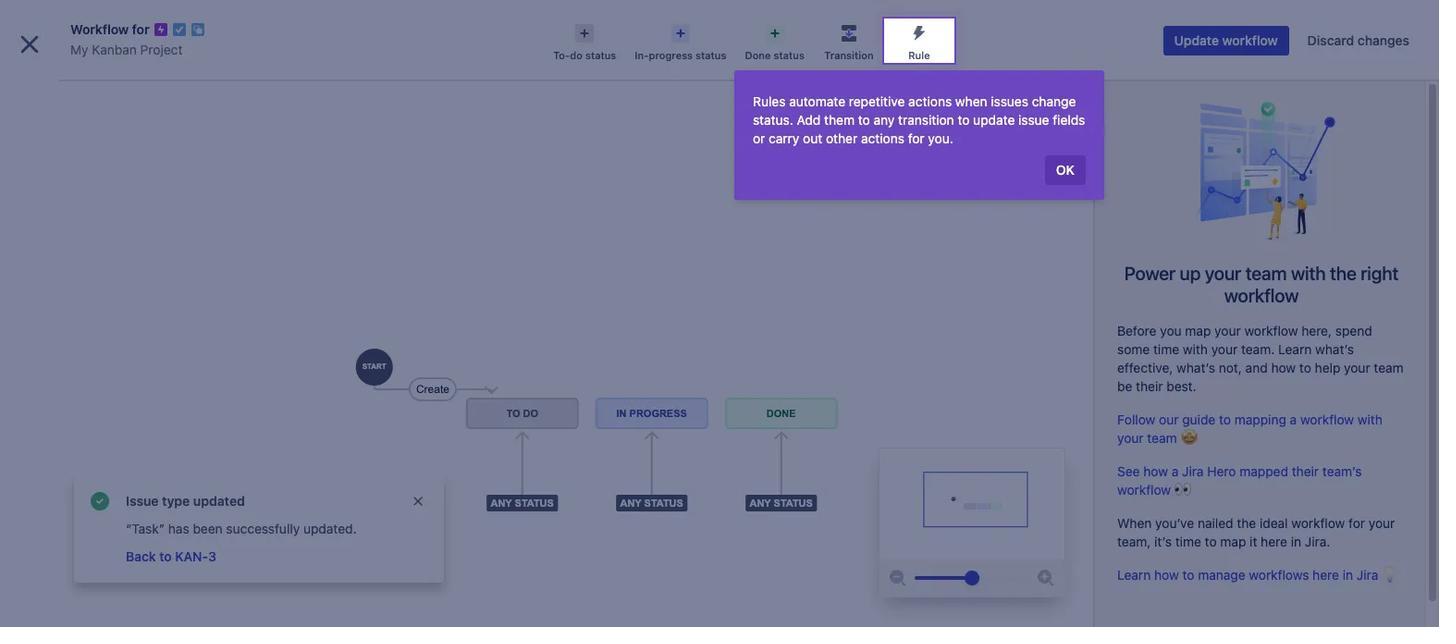 Task type: locate. For each thing, give the bounding box(es) containing it.
my kanban project down workflow for
[[70, 42, 183, 57]]

it
[[1250, 534, 1258, 550]]

the inside power up your team with the right workflow
[[1330, 263, 1357, 284]]

team right help
[[1374, 360, 1404, 376]]

for inside when you've nailed the ideal workflow for your team, it's time to map it here in jira.
[[1349, 516, 1366, 531]]

how down 'it's'
[[1155, 567, 1179, 583]]

0 vertical spatial my kanban project
[[70, 42, 183, 57]]

1 vertical spatial my kanban project
[[56, 80, 172, 96]]

success image
[[89, 490, 111, 513]]

1 horizontal spatial for
[[908, 130, 925, 146]]

a
[[1290, 412, 1297, 428], [1172, 464, 1179, 480], [71, 562, 77, 575]]

2 vertical spatial team
[[1147, 431, 1177, 446]]

your inside when you've nailed the ideal workflow for your team, it's time to map it here in jira.
[[1369, 516, 1395, 531]]

2 vertical spatial how
[[1155, 567, 1179, 583]]

0 vertical spatial project
[[140, 42, 183, 57]]

1 horizontal spatial map
[[1221, 534, 1246, 550]]

rule button
[[884, 19, 955, 63], [884, 19, 955, 63]]

2 horizontal spatial team
[[1374, 360, 1404, 376]]

with inside power up your team with the right workflow
[[1291, 263, 1326, 284]]

for down team's
[[1349, 516, 1366, 531]]

in left jira.
[[1291, 534, 1302, 550]]

1 horizontal spatial status
[[696, 49, 727, 61]]

any
[[874, 112, 895, 128]]

create button
[[674, 11, 737, 41]]

0 vertical spatial map
[[1185, 323, 1211, 339]]

3 status from the left
[[774, 49, 805, 61]]

map left it
[[1221, 534, 1246, 550]]

0 vertical spatial time
[[1154, 342, 1180, 357]]

a left team-
[[71, 562, 77, 575]]

2 horizontal spatial status
[[774, 49, 805, 61]]

has
[[168, 521, 189, 537]]

how right and
[[1272, 360, 1296, 376]]

0 vertical spatial learn
[[1279, 342, 1312, 357]]

kanban down workflow for
[[92, 42, 137, 57]]

2 horizontal spatial learn
[[1279, 342, 1312, 357]]

with up here,
[[1291, 263, 1326, 284]]

1 vertical spatial for
[[908, 130, 925, 146]]

time
[[1154, 342, 1180, 357], [1176, 534, 1202, 550]]

done status
[[745, 49, 805, 61]]

1 horizontal spatial actions
[[909, 93, 952, 109]]

2 vertical spatial learn
[[81, 587, 111, 600]]

mapped
[[1240, 464, 1289, 480]]

how right see
[[1144, 464, 1168, 480]]

1 vertical spatial kanban
[[77, 80, 124, 96]]

0 vertical spatial a
[[1290, 412, 1297, 428]]

to left manage
[[1183, 567, 1195, 583]]

for up my kanban project link
[[132, 21, 149, 37]]

done
[[745, 49, 771, 61]]

with up team's
[[1358, 412, 1383, 428]]

status inside 'in-progress status' popup button
[[696, 49, 727, 61]]

managed
[[111, 562, 160, 575]]

workflow inside power up your team with the right workflow
[[1225, 285, 1299, 307]]

project down my kanban project link
[[127, 80, 172, 96]]

what's up 'best.'
[[1177, 360, 1216, 376]]

team
[[1246, 263, 1287, 284], [1374, 360, 1404, 376], [1147, 431, 1177, 446]]

status
[[585, 49, 616, 61], [696, 49, 727, 61], [774, 49, 805, 61]]

power
[[1125, 263, 1176, 284]]

other
[[826, 130, 858, 146]]

here inside when you've nailed the ideal workflow for your team, it's time to map it here in jira.
[[1261, 534, 1288, 550]]

transition button
[[814, 19, 884, 63]]

what's
[[1316, 342, 1354, 357], [1177, 360, 1216, 376]]

1 horizontal spatial with
[[1291, 263, 1326, 284]]

1 vertical spatial team
[[1374, 360, 1404, 376]]

actions down any
[[861, 130, 905, 146]]

learn more
[[81, 587, 141, 600]]

learn for learn more
[[81, 587, 111, 600]]

1 status from the left
[[585, 49, 616, 61]]

time down you've
[[1176, 534, 1202, 550]]

in
[[1291, 534, 1302, 550], [59, 562, 68, 575], [1343, 567, 1354, 583]]

0 horizontal spatial learn
[[81, 587, 111, 600]]

0 horizontal spatial here
[[1261, 534, 1288, 550]]

up
[[1180, 263, 1201, 284]]

follow
[[1118, 412, 1156, 428]]

0 horizontal spatial their
[[1136, 379, 1163, 394]]

status inside to-do status popup button
[[585, 49, 616, 61]]

jira left 💡
[[1357, 567, 1379, 583]]

project
[[140, 42, 183, 57], [127, 80, 172, 96]]

kanban down my kanban project link
[[77, 80, 124, 96]]

a inside follow our guide to mapping a workflow with your team
[[1290, 412, 1297, 428]]

2 status from the left
[[696, 49, 727, 61]]

2 horizontal spatial for
[[1349, 516, 1366, 531]]

them
[[824, 112, 855, 128]]

to left help
[[1300, 360, 1312, 376]]

1 vertical spatial how
[[1144, 464, 1168, 480]]

to
[[858, 112, 870, 128], [958, 112, 970, 128], [1300, 360, 1312, 376], [1219, 412, 1231, 428], [1205, 534, 1217, 550], [159, 549, 172, 564], [1183, 567, 1195, 583]]

status.
[[753, 112, 794, 128]]

learn down team-
[[81, 587, 111, 600]]

with
[[1291, 263, 1326, 284], [1183, 342, 1208, 357], [1358, 412, 1383, 428]]

to-do status button
[[544, 19, 626, 63]]

learn down team,
[[1118, 567, 1151, 583]]

0 vertical spatial their
[[1136, 379, 1163, 394]]

0 vertical spatial jira
[[1182, 464, 1204, 480]]

status for to-do status
[[585, 49, 616, 61]]

transition
[[898, 112, 954, 128]]

actions up transition
[[909, 93, 952, 109]]

2 vertical spatial for
[[1349, 516, 1366, 531]]

0 horizontal spatial a
[[71, 562, 77, 575]]

to left any
[[858, 112, 870, 128]]

in inside when you've nailed the ideal workflow for your team, it's time to map it here in jira.
[[1291, 534, 1302, 550]]

0 horizontal spatial with
[[1183, 342, 1208, 357]]

to down when
[[958, 112, 970, 128]]

1 horizontal spatial team
[[1246, 263, 1287, 284]]

status right do
[[585, 49, 616, 61]]

to right guide
[[1219, 412, 1231, 428]]

back to kan-3
[[126, 549, 216, 564]]

type
[[162, 493, 190, 509]]

repetitive
[[849, 93, 905, 109]]

4 group from the top
[[7, 433, 215, 481]]

their down effective,
[[1136, 379, 1163, 394]]

0 vertical spatial what's
[[1316, 342, 1354, 357]]

a up 👀
[[1172, 464, 1179, 480]]

0 horizontal spatial status
[[585, 49, 616, 61]]

map right you
[[1185, 323, 1211, 339]]

automate
[[789, 93, 846, 109]]

1 horizontal spatial what's
[[1316, 342, 1354, 357]]

workflow inside button
[[1223, 32, 1278, 48]]

status right done
[[774, 49, 805, 61]]

my kanban project
[[70, 42, 183, 57], [56, 80, 172, 96]]

your inside follow our guide to mapping a workflow with your team
[[1118, 431, 1144, 446]]

issue type updated
[[126, 493, 245, 509]]

team inside power up your team with the right workflow
[[1246, 263, 1287, 284]]

ok button
[[1045, 155, 1086, 185]]

0 vertical spatial for
[[132, 21, 149, 37]]

create
[[685, 18, 726, 33]]

jira up 👀
[[1182, 464, 1204, 480]]

with up 'best.'
[[1183, 342, 1208, 357]]

nailed
[[1198, 516, 1234, 531]]

1 vertical spatial map
[[1221, 534, 1246, 550]]

group
[[7, 248, 215, 487], [7, 339, 215, 389], [7, 389, 215, 439], [7, 433, 215, 481]]

to down nailed
[[1205, 534, 1217, 550]]

the up it
[[1237, 516, 1257, 531]]

1 horizontal spatial a
[[1172, 464, 1179, 480]]

0 horizontal spatial what's
[[1177, 360, 1216, 376]]

you
[[1160, 323, 1182, 339]]

team-
[[80, 562, 111, 575]]

how inside see how a jira hero mapped their team's workflow
[[1144, 464, 1168, 480]]

my
[[70, 42, 88, 57], [56, 80, 74, 96]]

here,
[[1302, 323, 1332, 339]]

workflow for
[[70, 21, 149, 37]]

guide
[[1183, 412, 1216, 428]]

2 horizontal spatial in
[[1343, 567, 1354, 583]]

what's up help
[[1316, 342, 1354, 357]]

1 vertical spatial time
[[1176, 534, 1202, 550]]

project down workflow for
[[140, 42, 183, 57]]

Zoom level range field
[[915, 560, 1030, 597]]

my kanban project link
[[70, 39, 183, 61]]

1 vertical spatial jira
[[1357, 567, 1379, 583]]

1 vertical spatial what's
[[1177, 360, 1216, 376]]

2 vertical spatial a
[[71, 562, 77, 575]]

the left right
[[1330, 263, 1357, 284]]

1 horizontal spatial learn
[[1118, 567, 1151, 583]]

0 vertical spatial how
[[1272, 360, 1296, 376]]

my kanban project down my kanban project link
[[56, 80, 172, 96]]

1 vertical spatial here
[[1313, 567, 1340, 583]]

0 vertical spatial with
[[1291, 263, 1326, 284]]

0 horizontal spatial team
[[1147, 431, 1177, 446]]

it's
[[1155, 534, 1172, 550]]

learn down here,
[[1279, 342, 1312, 357]]

or
[[753, 130, 765, 146]]

1 horizontal spatial jira
[[1357, 567, 1379, 583]]

in right you're
[[59, 562, 68, 575]]

for down transition
[[908, 130, 925, 146]]

update workflow button
[[1163, 26, 1289, 56]]

1 vertical spatial project
[[127, 80, 172, 96]]

1 horizontal spatial the
[[1330, 263, 1357, 284]]

their left team's
[[1292, 464, 1319, 480]]

0 horizontal spatial jira
[[1182, 464, 1204, 480]]

"task" has been successfully updated.
[[126, 521, 357, 537]]

0 horizontal spatial for
[[132, 21, 149, 37]]

mapping
[[1235, 412, 1287, 428]]

team inside follow our guide to mapping a workflow with your team
[[1147, 431, 1177, 446]]

1 vertical spatial with
[[1183, 342, 1208, 357]]

2 horizontal spatial with
[[1358, 412, 1383, 428]]

0 vertical spatial team
[[1246, 263, 1287, 284]]

be
[[1118, 379, 1133, 394]]

in left 💡
[[1343, 567, 1354, 583]]

0 vertical spatial the
[[1330, 263, 1357, 284]]

rule
[[909, 49, 930, 61], [909, 49, 930, 61]]

learn
[[1279, 342, 1312, 357], [1118, 567, 1151, 583], [81, 587, 111, 600]]

your inside power up your team with the right workflow
[[1205, 263, 1242, 284]]

1 vertical spatial a
[[1172, 464, 1179, 480]]

1 vertical spatial the
[[1237, 516, 1257, 531]]

their inside see how a jira hero mapped their team's workflow
[[1292, 464, 1319, 480]]

team right up
[[1246, 263, 1287, 284]]

jira software image
[[48, 15, 172, 37], [48, 15, 172, 37]]

0 horizontal spatial the
[[1237, 516, 1257, 531]]

effective,
[[1118, 360, 1173, 376]]

1 vertical spatial their
[[1292, 464, 1319, 480]]

workflow
[[1223, 32, 1278, 48], [1225, 285, 1299, 307], [1245, 323, 1298, 339], [1301, 412, 1354, 428], [1118, 482, 1171, 498], [1292, 516, 1345, 531]]

1 horizontal spatial their
[[1292, 464, 1319, 480]]

0 vertical spatial here
[[1261, 534, 1288, 550]]

for
[[132, 21, 149, 37], [908, 130, 925, 146], [1349, 516, 1366, 531]]

learn inside button
[[81, 587, 111, 600]]

here down jira.
[[1313, 567, 1340, 583]]

follow our guide to mapping a workflow with your team
[[1118, 412, 1383, 446]]

2 vertical spatial with
[[1358, 412, 1383, 428]]

time down you
[[1154, 342, 1180, 357]]

2 horizontal spatial a
[[1290, 412, 1297, 428]]

team.
[[1242, 342, 1275, 357]]

0 horizontal spatial actions
[[861, 130, 905, 146]]

a right mapping
[[1290, 412, 1297, 428]]

to right back
[[159, 549, 172, 564]]

see
[[1118, 464, 1140, 480]]

actions
[[909, 93, 952, 109], [861, 130, 905, 146]]

status down create 'button'
[[696, 49, 727, 61]]

ok
[[1056, 162, 1075, 178]]

1 vertical spatial my
[[56, 80, 74, 96]]

do
[[570, 49, 583, 61]]

how inside before you map your workflow here, spend some time with your team. learn what's effective, what's not, and how to help your team be their best.
[[1272, 360, 1296, 376]]

here down the ideal at the right bottom
[[1261, 534, 1288, 550]]

1 horizontal spatial in
[[1291, 534, 1302, 550]]

update
[[1175, 32, 1219, 48]]

you.
[[928, 130, 954, 146]]

to inside before you map your workflow here, spend some time with your team. learn what's effective, what's not, and how to help your team be their best.
[[1300, 360, 1312, 376]]

how for see how a jira hero mapped their team's workflow
[[1144, 464, 1168, 480]]

0 horizontal spatial map
[[1185, 323, 1211, 339]]

create banner
[[0, 0, 1439, 52]]

zoom in image
[[1035, 567, 1057, 589]]

team down our
[[1147, 431, 1177, 446]]

a inside see how a jira hero mapped their team's workflow
[[1172, 464, 1179, 480]]

1 vertical spatial learn
[[1118, 567, 1151, 583]]



Task type: describe. For each thing, give the bounding box(es) containing it.
learn how to manage workflows here in jira 💡
[[1118, 567, 1399, 583]]

to inside button
[[159, 549, 172, 564]]

power up your team with the right workflow
[[1125, 263, 1399, 307]]

with inside before you map your workflow here, spend some time with your team. learn what's effective, what's not, and how to help your team be their best.
[[1183, 342, 1208, 357]]

before you map your workflow here, spend some time with your team. learn what's effective, what's not, and how to help your team be their best.
[[1118, 323, 1404, 394]]

status inside done status popup button
[[774, 49, 805, 61]]

time inside when you've nailed the ideal workflow for your team, it's time to map it here in jira.
[[1176, 534, 1202, 550]]

and
[[1246, 360, 1268, 376]]

💡
[[1382, 567, 1399, 583]]

rules automate repetitive actions when issues change status. add them to any transition to update issue fields or carry out other actions for you.
[[753, 93, 1086, 146]]

1 vertical spatial actions
[[861, 130, 905, 146]]

1 horizontal spatial here
[[1313, 567, 1340, 583]]

"task"
[[126, 521, 165, 537]]

3
[[208, 549, 216, 564]]

best.
[[1167, 379, 1197, 394]]

done status button
[[736, 19, 814, 63]]

with inside follow our guide to mapping a workflow with your team
[[1358, 412, 1383, 428]]

learn for learn how to manage workflows here in jira 💡
[[1118, 567, 1151, 583]]

when
[[956, 93, 988, 109]]

0 horizontal spatial in
[[59, 562, 68, 575]]

0 vertical spatial my
[[70, 42, 88, 57]]

issues
[[991, 93, 1029, 109]]

a for mapped
[[1172, 464, 1179, 480]]

to inside follow our guide to mapping a workflow with your team
[[1219, 412, 1231, 428]]

transition
[[825, 49, 874, 61]]

to-do status
[[553, 49, 616, 61]]

changes
[[1358, 32, 1410, 48]]

team inside before you map your workflow here, spend some time with your team. learn what's effective, what's not, and how to help your team be their best.
[[1374, 360, 1404, 376]]

add
[[797, 112, 821, 128]]

workflow inside see how a jira hero mapped their team's workflow
[[1118, 482, 1171, 498]]

rules
[[753, 93, 786, 109]]

to-
[[553, 49, 570, 61]]

update
[[973, 112, 1015, 128]]

close workflow editor image
[[15, 30, 44, 59]]

back to kan-3 button
[[124, 546, 218, 568]]

ideal
[[1260, 516, 1288, 531]]

our
[[1159, 412, 1179, 428]]

change
[[1032, 93, 1076, 109]]

more
[[114, 587, 141, 600]]

workflows
[[1249, 567, 1309, 583]]

3 group from the top
[[7, 389, 215, 439]]

when you've nailed the ideal workflow for your team, it's time to map it here in jira.
[[1118, 516, 1395, 550]]

issue
[[1019, 112, 1050, 128]]

zoom out image
[[887, 567, 909, 589]]

been
[[193, 521, 223, 537]]

0 vertical spatial kanban
[[92, 42, 137, 57]]

you're
[[22, 562, 55, 575]]

how for learn how to manage workflows here in jira 💡
[[1155, 567, 1179, 583]]

back
[[126, 549, 156, 564]]

1 group from the top
[[7, 248, 215, 487]]

map inside before you map your workflow here, spend some time with your team. learn what's effective, what's not, and how to help your team be their best.
[[1185, 323, 1211, 339]]

🤩
[[1181, 431, 1197, 446]]

carry
[[769, 130, 800, 146]]

in-progress status button
[[626, 19, 736, 63]]

Search field
[[1088, 11, 1273, 41]]

discard changes
[[1308, 32, 1410, 48]]

kan-
[[175, 549, 208, 564]]

workflow inside follow our guide to mapping a workflow with your team
[[1301, 412, 1354, 428]]

in-
[[635, 49, 649, 61]]

team's
[[1323, 464, 1362, 480]]

jira.
[[1305, 534, 1331, 550]]

jira inside see how a jira hero mapped their team's workflow
[[1182, 464, 1204, 480]]

right
[[1361, 263, 1399, 284]]

2 group from the top
[[7, 339, 215, 389]]

some
[[1118, 342, 1150, 357]]

in-progress status
[[635, 49, 727, 61]]

you're in a team-managed project
[[22, 562, 200, 575]]

you're in the workflow viewfinder, use the arrow keys to move it element
[[880, 449, 1065, 560]]

successfully
[[226, 521, 300, 537]]

workflow inside when you've nailed the ideal workflow for your team, it's time to map it here in jira.
[[1292, 516, 1345, 531]]

a for project
[[71, 562, 77, 575]]

primary element
[[11, 0, 1088, 52]]

map inside when you've nailed the ideal workflow for your team, it's time to map it here in jira.
[[1221, 534, 1246, 550]]

hero
[[1208, 464, 1236, 480]]

discard
[[1308, 32, 1355, 48]]

spend
[[1336, 323, 1373, 339]]

manage
[[1198, 567, 1246, 583]]

help
[[1315, 360, 1341, 376]]

dismiss image
[[411, 494, 426, 509]]

issue
[[126, 493, 159, 509]]

you've
[[1156, 516, 1195, 531]]

when
[[1118, 516, 1152, 531]]

back to kan-3 link
[[126, 549, 216, 564]]

for inside rules automate repetitive actions when issues change status. add them to any transition to update issue fields or carry out other actions for you.
[[908, 130, 925, 146]]

project
[[163, 562, 200, 575]]

team,
[[1118, 534, 1151, 550]]

status for in-progress status
[[696, 49, 727, 61]]

time inside before you map your workflow here, spend some time with your team. learn what's effective, what's not, and how to help your team be their best.
[[1154, 342, 1180, 357]]

👀
[[1175, 482, 1191, 498]]

see how a jira hero mapped their team's workflow
[[1118, 464, 1362, 498]]

discard changes button
[[1297, 26, 1421, 56]]

out
[[803, 130, 823, 146]]

to inside when you've nailed the ideal workflow for your team, it's time to map it here in jira.
[[1205, 534, 1217, 550]]

before
[[1118, 323, 1157, 339]]

workflow inside before you map your workflow here, spend some time with your team. learn what's effective, what's not, and how to help your team be their best.
[[1245, 323, 1298, 339]]

update workflow
[[1175, 32, 1278, 48]]

not,
[[1219, 360, 1242, 376]]

workflow
[[70, 21, 129, 37]]

the inside when you've nailed the ideal workflow for your team, it's time to map it here in jira.
[[1237, 516, 1257, 531]]

fields
[[1053, 112, 1086, 128]]

their inside before you map your workflow here, spend some time with your team. learn what's effective, what's not, and how to help your team be their best.
[[1136, 379, 1163, 394]]

learn inside before you map your workflow here, spend some time with your team. learn what's effective, what's not, and how to help your team be their best.
[[1279, 342, 1312, 357]]

0 vertical spatial actions
[[909, 93, 952, 109]]



Task type: vqa. For each thing, say whether or not it's contained in the screenshot.
the middle how
yes



